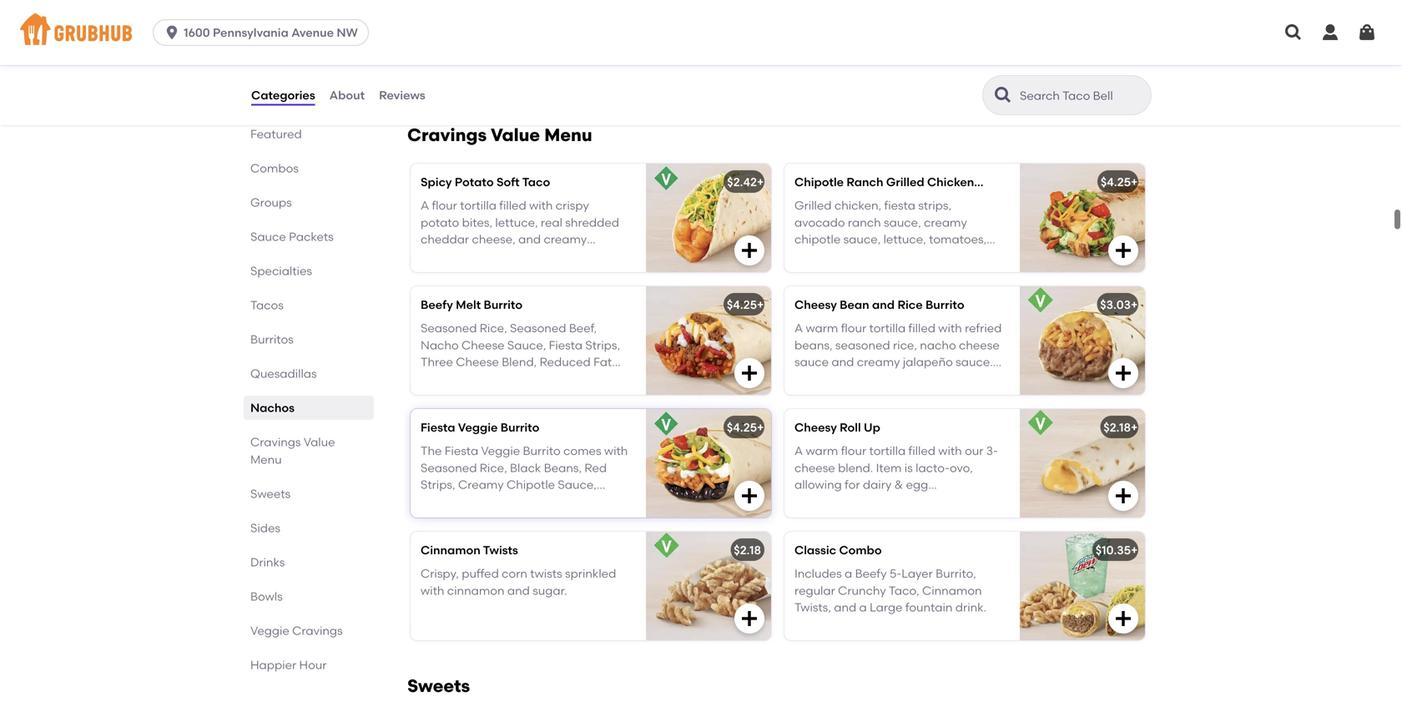 Task type: locate. For each thing, give the bounding box(es) containing it.
1 vertical spatial $4.25 +
[[727, 297, 764, 312]]

0 horizontal spatial cinnamon
[[421, 543, 481, 557]]

specialties
[[250, 264, 312, 278]]

0 horizontal spatial cheese
[[566, 32, 607, 47]]

sauce, inside a portion of crispy tortilla chips topped with warm nacho cheese sauce, refried beans, seasoned beef, ripe tomatoes and cool sour cream.
[[421, 49, 458, 64]]

chipotle ranch grilled chicken burrito
[[795, 175, 1016, 189]]

0 horizontal spatial sauce,
[[421, 49, 458, 64]]

2 horizontal spatial warm
[[895, 266, 928, 280]]

cheddar inside grilled chicken, fiesta strips, avocado ranch sauce, creamy chipotle sauce, lettuce, tomatoes, and real shredded cheddar cheese wrapped inside a warm flour tortilla.
[[901, 249, 950, 263]]

search icon image
[[993, 85, 1013, 105]]

1 vertical spatial sauce,
[[884, 215, 921, 229]]

0 horizontal spatial $2.18
[[734, 543, 761, 557]]

nachos bellgrande® image
[[646, 0, 771, 89]]

1 horizontal spatial fiesta
[[549, 338, 583, 352]]

fiesta inside seasoned rice, seasoned beef, nacho cheese sauce, fiesta strips, three cheese blend, reduced fat sour cream wrapped in a warm tortilla.
[[549, 338, 583, 352]]

bean
[[840, 297, 870, 312]]

menu up taco
[[544, 124, 592, 146]]

veggie
[[458, 420, 498, 434], [250, 624, 289, 638]]

real
[[541, 215, 563, 229], [820, 249, 842, 263]]

0 vertical spatial chipotle
[[795, 232, 841, 246]]

tortilla. inside seasoned rice, seasoned beef, nacho cheese sauce, fiesta strips, three cheese blend, reduced fat sour cream wrapped in a warm tortilla.
[[421, 389, 460, 403]]

1 vertical spatial beefy
[[855, 566, 887, 581]]

taco
[[522, 175, 550, 189]]

cravings down nachos at bottom left
[[250, 435, 301, 449]]

cheddar down "potato"
[[421, 232, 469, 246]]

1 vertical spatial lettuce,
[[884, 232, 926, 246]]

2 horizontal spatial sauce,
[[884, 215, 921, 229]]

and inside grilled chicken, fiesta strips, avocado ranch sauce, creamy chipotle sauce, lettuce, tomatoes, and real shredded cheddar cheese wrapped inside a warm flour tortilla.
[[795, 249, 817, 263]]

0 vertical spatial value
[[491, 124, 540, 146]]

0 vertical spatial crispy
[[490, 16, 523, 30]]

crispy right of
[[490, 16, 523, 30]]

1 horizontal spatial veggie
[[458, 420, 498, 434]]

svg image for fiesta veggie burrito image
[[740, 486, 760, 506]]

with down taco
[[529, 198, 553, 213]]

0 horizontal spatial value
[[304, 435, 335, 449]]

beefy up crunchy
[[855, 566, 887, 581]]

0 horizontal spatial real
[[541, 215, 563, 229]]

svg image for cinnamon twists image
[[740, 608, 760, 628]]

sweets
[[250, 487, 291, 501], [407, 675, 470, 696]]

cheesy roll up
[[795, 420, 881, 434]]

a
[[421, 16, 429, 30], [421, 198, 429, 213]]

1 horizontal spatial beefy
[[855, 566, 887, 581]]

tortilla up nacho
[[526, 16, 562, 30]]

0 vertical spatial tortilla.
[[959, 266, 998, 280]]

a right inside
[[885, 266, 892, 280]]

and inside a flour tortilla filled with crispy potato bites, lettuce, real shredded cheddar cheese, and creamy chipotle sauce.
[[519, 232, 541, 246]]

1 horizontal spatial creamy
[[924, 215, 967, 229]]

cheese inside grilled chicken, fiesta strips, avocado ranch sauce, creamy chipotle sauce, lettuce, tomatoes, and real shredded cheddar cheese wrapped inside a warm flour tortilla.
[[953, 249, 993, 263]]

cravings value menu
[[407, 124, 592, 146], [250, 435, 335, 467]]

burritos
[[250, 332, 294, 346]]

avenue
[[291, 25, 334, 40]]

fiesta veggie burrito
[[421, 420, 540, 434]]

spicy potato soft taco image
[[646, 163, 771, 272]]

0 vertical spatial with
[[465, 32, 489, 47]]

a
[[885, 266, 892, 280], [558, 372, 566, 386], [845, 566, 853, 581], [859, 600, 867, 615]]

cheesy left bean on the top right of page
[[795, 297, 837, 312]]

value
[[491, 124, 540, 146], [304, 435, 335, 449]]

2 seasoned from the left
[[510, 321, 566, 335]]

menu
[[544, 124, 592, 146], [250, 452, 282, 467]]

cravings up the spicy
[[407, 124, 487, 146]]

cheese down rice,
[[462, 338, 505, 352]]

sauce, down topped
[[421, 49, 458, 64]]

1 horizontal spatial tortilla.
[[959, 266, 998, 280]]

sauce, down ranch
[[844, 232, 881, 246]]

creamy inside grilled chicken, fiesta strips, avocado ranch sauce, creamy chipotle sauce, lettuce, tomatoes, and real shredded cheddar cheese wrapped inside a warm flour tortilla.
[[924, 215, 967, 229]]

wrapped down blend,
[[491, 372, 543, 386]]

0 vertical spatial cheese
[[566, 32, 607, 47]]

$4.25
[[1101, 175, 1131, 189], [727, 297, 757, 312], [727, 420, 757, 434]]

cheese up cream at the bottom of page
[[456, 355, 499, 369]]

1 vertical spatial value
[[304, 435, 335, 449]]

1 vertical spatial tortilla
[[460, 198, 497, 213]]

0 vertical spatial lettuce,
[[495, 215, 538, 229]]

1 vertical spatial warm
[[895, 266, 928, 280]]

seasoned up sauce,
[[510, 321, 566, 335]]

1 vertical spatial cheese
[[456, 355, 499, 369]]

cheddar inside a flour tortilla filled with crispy potato bites, lettuce, real shredded cheddar cheese, and creamy chipotle sauce.
[[421, 232, 469, 246]]

fiesta down sour
[[421, 420, 455, 434]]

crunchy
[[838, 583, 886, 598]]

creamy inside a flour tortilla filled with crispy potato bites, lettuce, real shredded cheddar cheese, and creamy chipotle sauce.
[[544, 232, 587, 246]]

flour down tomatoes,
[[931, 266, 956, 280]]

reviews button
[[378, 65, 426, 125]]

cinnamon up crispy,
[[421, 543, 481, 557]]

shredded inside a flour tortilla filled with crispy potato bites, lettuce, real shredded cheddar cheese, and creamy chipotle sauce.
[[565, 215, 619, 229]]

0 vertical spatial wrapped
[[795, 266, 846, 280]]

sides
[[250, 521, 280, 535]]

a for a portion of crispy tortilla chips topped with warm nacho cheese sauce, refried beans, seasoned beef, ripe tomatoes and cool sour cream.
[[421, 16, 429, 30]]

$2.18 for $2.18 +
[[1104, 420, 1131, 434]]

tortilla. down tomatoes,
[[959, 266, 998, 280]]

0 vertical spatial cinnamon
[[421, 543, 481, 557]]

0 horizontal spatial crispy
[[490, 16, 523, 30]]

1 vertical spatial cheesy
[[795, 420, 837, 434]]

combos
[[250, 161, 299, 175]]

creamy down strips,
[[924, 215, 967, 229]]

svg image
[[164, 24, 180, 41], [740, 57, 760, 77], [1114, 240, 1134, 260], [740, 363, 760, 383]]

warm up beans,
[[492, 32, 524, 47]]

rice
[[898, 297, 923, 312]]

real down taco
[[541, 215, 563, 229]]

0 horizontal spatial fiesta
[[421, 420, 455, 434]]

tortilla. inside grilled chicken, fiesta strips, avocado ranch sauce, creamy chipotle sauce, lettuce, tomatoes, and real shredded cheddar cheese wrapped inside a warm flour tortilla.
[[959, 266, 998, 280]]

+ for fiesta veggie burrito
[[757, 420, 764, 434]]

fiesta up reduced in the left of the page
[[549, 338, 583, 352]]

a right 'in'
[[558, 372, 566, 386]]

0 vertical spatial real
[[541, 215, 563, 229]]

cheese,
[[472, 232, 516, 246]]

wrapped left inside
[[795, 266, 846, 280]]

0 horizontal spatial warm
[[492, 32, 524, 47]]

cream
[[449, 372, 489, 386]]

1 cheesy from the top
[[795, 297, 837, 312]]

nw
[[337, 25, 358, 40]]

beefy left melt
[[421, 297, 453, 312]]

1 horizontal spatial shredded
[[845, 249, 899, 263]]

1 horizontal spatial flour
[[931, 266, 956, 280]]

cheese down chips
[[566, 32, 607, 47]]

cravings up hour
[[292, 624, 343, 638]]

and down the avocado
[[795, 249, 817, 263]]

svg image
[[1284, 23, 1304, 43], [1321, 23, 1341, 43], [1357, 23, 1377, 43], [1114, 57, 1134, 77], [740, 240, 760, 260], [1114, 363, 1134, 383], [740, 486, 760, 506], [1114, 486, 1134, 506], [740, 608, 760, 628], [1114, 608, 1134, 628]]

1 horizontal spatial crispy
[[556, 198, 589, 213]]

tortilla up bites,
[[460, 198, 497, 213]]

flour up "potato"
[[432, 198, 457, 213]]

creamy down taco
[[544, 232, 587, 246]]

tortilla. down sour
[[421, 389, 460, 403]]

cheese inside a portion of crispy tortilla chips topped with warm nacho cheese sauce, refried beans, seasoned beef, ripe tomatoes and cool sour cream.
[[566, 32, 607, 47]]

real inside grilled chicken, fiesta strips, avocado ranch sauce, creamy chipotle sauce, lettuce, tomatoes, and real shredded cheddar cheese wrapped inside a warm flour tortilla.
[[820, 249, 842, 263]]

classic
[[795, 543, 837, 557]]

0 vertical spatial veggie
[[458, 420, 498, 434]]

svg image for chips and nacho cheese sauce image
[[1114, 57, 1134, 77]]

1 vertical spatial crispy
[[556, 198, 589, 213]]

crispy right filled at the top left of the page
[[556, 198, 589, 213]]

0 vertical spatial fiesta
[[549, 338, 583, 352]]

warm down 'fat'
[[569, 372, 601, 386]]

shredded inside grilled chicken, fiesta strips, avocado ranch sauce, creamy chipotle sauce, lettuce, tomatoes, and real shredded cheddar cheese wrapped inside a warm flour tortilla.
[[845, 249, 899, 263]]

chipotle ranch grilled chicken burrito image
[[1020, 163, 1145, 272]]

a inside a flour tortilla filled with crispy potato bites, lettuce, real shredded cheddar cheese, and creamy chipotle sauce.
[[421, 198, 429, 213]]

crispy inside a portion of crispy tortilla chips topped with warm nacho cheese sauce, refried beans, seasoned beef, ripe tomatoes and cool sour cream.
[[490, 16, 523, 30]]

1 horizontal spatial menu
[[544, 124, 592, 146]]

1 vertical spatial a
[[421, 198, 429, 213]]

a portion of crispy tortilla chips topped with warm nacho cheese sauce, refried beans, seasoned beef, ripe tomatoes and cool sour cream. button
[[411, 0, 771, 89]]

$2.18
[[1104, 420, 1131, 434], [734, 543, 761, 557]]

tortilla
[[526, 16, 562, 30], [460, 198, 497, 213]]

0 horizontal spatial sweets
[[250, 487, 291, 501]]

value up soft on the top
[[491, 124, 540, 146]]

0 horizontal spatial seasoned
[[421, 321, 477, 335]]

cheddar down tomatoes,
[[901, 249, 950, 263]]

2 vertical spatial warm
[[569, 372, 601, 386]]

1 vertical spatial real
[[820, 249, 842, 263]]

1 horizontal spatial warm
[[569, 372, 601, 386]]

potato
[[421, 215, 459, 229]]

tortilla inside a flour tortilla filled with crispy potato bites, lettuce, real shredded cheddar cheese, and creamy chipotle sauce.
[[460, 198, 497, 213]]

0 horizontal spatial flour
[[432, 198, 457, 213]]

1 horizontal spatial grilled
[[886, 175, 925, 189]]

veggie down bowls
[[250, 624, 289, 638]]

roll
[[840, 420, 861, 434]]

crispy inside a flour tortilla filled with crispy potato bites, lettuce, real shredded cheddar cheese, and creamy chipotle sauce.
[[556, 198, 589, 213]]

cheesy left roll
[[795, 420, 837, 434]]

with inside a portion of crispy tortilla chips topped with warm nacho cheese sauce, refried beans, seasoned beef, ripe tomatoes and cool sour cream.
[[465, 32, 489, 47]]

layer
[[902, 566, 933, 581]]

sauce
[[250, 230, 286, 244]]

lettuce,
[[495, 215, 538, 229], [884, 232, 926, 246]]

and down corn at the left bottom of page
[[507, 583, 530, 598]]

0 vertical spatial flour
[[432, 198, 457, 213]]

seasoned rice, seasoned beef, nacho cheese sauce, fiesta strips, three cheese blend, reduced fat sour cream wrapped in a warm tortilla.
[[421, 321, 620, 403]]

cheese
[[566, 32, 607, 47], [953, 249, 993, 263]]

includes a beefy 5-layer burrito, regular crunchy taco, cinnamon twists, and a large fountain drink.
[[795, 566, 987, 615]]

1 horizontal spatial tortilla
[[526, 16, 562, 30]]

happier hour
[[250, 658, 327, 672]]

$2.18 +
[[1104, 420, 1138, 434]]

wrapped inside grilled chicken, fiesta strips, avocado ranch sauce, creamy chipotle sauce, lettuce, tomatoes, and real shredded cheddar cheese wrapped inside a warm flour tortilla.
[[795, 266, 846, 280]]

$3.03 +
[[1101, 297, 1138, 312]]

0 vertical spatial tortilla
[[526, 16, 562, 30]]

happier
[[250, 658, 297, 672]]

cravings
[[407, 124, 487, 146], [250, 435, 301, 449], [292, 624, 343, 638]]

corn
[[502, 566, 528, 581]]

+ for chipotle ranch grilled chicken burrito
[[1131, 175, 1138, 189]]

about
[[329, 88, 365, 102]]

1 a from the top
[[421, 16, 429, 30]]

0 horizontal spatial tortilla.
[[421, 389, 460, 403]]

grilled
[[886, 175, 925, 189], [795, 198, 832, 213]]

cravings value menu down nachos at bottom left
[[250, 435, 335, 467]]

spicy
[[421, 175, 452, 189]]

and inside includes a beefy 5-layer burrito, regular crunchy taco, cinnamon twists, and a large fountain drink.
[[834, 600, 857, 615]]

1 horizontal spatial real
[[820, 249, 842, 263]]

fat
[[594, 355, 612, 369]]

pennsylvania
[[213, 25, 289, 40]]

0 vertical spatial $4.25
[[1101, 175, 1131, 189]]

1 vertical spatial creamy
[[544, 232, 587, 246]]

0 vertical spatial warm
[[492, 32, 524, 47]]

0 vertical spatial beefy
[[421, 297, 453, 312]]

1 vertical spatial flour
[[931, 266, 956, 280]]

a inside a portion of crispy tortilla chips topped with warm nacho cheese sauce, refried beans, seasoned beef, ripe tomatoes and cool sour cream.
[[421, 16, 429, 30]]

groups
[[250, 195, 292, 210]]

1 vertical spatial with
[[529, 198, 553, 213]]

lettuce, inside grilled chicken, fiesta strips, avocado ranch sauce, creamy chipotle sauce, lettuce, tomatoes, and real shredded cheddar cheese wrapped inside a warm flour tortilla.
[[884, 232, 926, 246]]

creamy
[[924, 215, 967, 229], [544, 232, 587, 246]]

and down crunchy
[[834, 600, 857, 615]]

with up refried
[[465, 32, 489, 47]]

a up "potato"
[[421, 198, 429, 213]]

svg image for 'cheesy bean and rice burrito' image
[[1114, 363, 1134, 383]]

1 horizontal spatial with
[[465, 32, 489, 47]]

0 vertical spatial cheesy
[[795, 297, 837, 312]]

1 vertical spatial cheese
[[953, 249, 993, 263]]

soft
[[497, 175, 520, 189]]

2 vertical spatial cravings
[[292, 624, 343, 638]]

burrito
[[977, 175, 1016, 189], [484, 297, 523, 312], [926, 297, 965, 312], [501, 420, 540, 434]]

2 vertical spatial with
[[421, 583, 444, 598]]

a inside grilled chicken, fiesta strips, avocado ranch sauce, creamy chipotle sauce, lettuce, tomatoes, and real shredded cheddar cheese wrapped inside a warm flour tortilla.
[[885, 266, 892, 280]]

sauce, down the fiesta
[[884, 215, 921, 229]]

nachos
[[250, 401, 295, 415]]

cinnamon
[[421, 543, 481, 557], [922, 583, 982, 598]]

a up topped
[[421, 16, 429, 30]]

reviews
[[379, 88, 426, 102]]

1 horizontal spatial sauce,
[[844, 232, 881, 246]]

1 horizontal spatial cheddar
[[901, 249, 950, 263]]

three
[[421, 355, 453, 369]]

chipotle down "potato"
[[421, 249, 467, 263]]

cheesy for cheesy roll up
[[795, 420, 837, 434]]

about button
[[329, 65, 366, 125]]

and down beans,
[[503, 66, 525, 81]]

lettuce, down the fiesta
[[884, 232, 926, 246]]

grilled up the avocado
[[795, 198, 832, 213]]

up
[[864, 420, 881, 434]]

value down quesadillas at the left
[[304, 435, 335, 449]]

cheddar
[[421, 232, 469, 246], [901, 249, 950, 263]]

taco,
[[889, 583, 920, 598]]

chipotle down the avocado
[[795, 232, 841, 246]]

1 vertical spatial tortilla.
[[421, 389, 460, 403]]

rice,
[[480, 321, 507, 335]]

cool
[[528, 66, 553, 81]]

real down the avocado
[[820, 249, 842, 263]]

with down crispy,
[[421, 583, 444, 598]]

0 vertical spatial menu
[[544, 124, 592, 146]]

classic combo image
[[1020, 532, 1145, 640]]

0 horizontal spatial grilled
[[795, 198, 832, 213]]

cheese down tomatoes,
[[953, 249, 993, 263]]

burrito right rice
[[926, 297, 965, 312]]

2 a from the top
[[421, 198, 429, 213]]

burrito right chicken
[[977, 175, 1016, 189]]

1 vertical spatial veggie
[[250, 624, 289, 638]]

lettuce, down filled at the top left of the page
[[495, 215, 538, 229]]

0 horizontal spatial wrapped
[[491, 372, 543, 386]]

sauce.
[[470, 249, 507, 263]]

2 cheesy from the top
[[795, 420, 837, 434]]

grilled inside grilled chicken, fiesta strips, avocado ranch sauce, creamy chipotle sauce, lettuce, tomatoes, and real shredded cheddar cheese wrapped inside a warm flour tortilla.
[[795, 198, 832, 213]]

menu inside cravings value menu
[[250, 452, 282, 467]]

classic combo
[[795, 543, 882, 557]]

1 vertical spatial cravings
[[250, 435, 301, 449]]

1 vertical spatial cravings value menu
[[250, 435, 335, 467]]

warm up rice
[[895, 266, 928, 280]]

1600
[[184, 25, 210, 40]]

warm inside grilled chicken, fiesta strips, avocado ranch sauce, creamy chipotle sauce, lettuce, tomatoes, and real shredded cheddar cheese wrapped inside a warm flour tortilla.
[[895, 266, 928, 280]]

0 vertical spatial $4.25 +
[[1101, 175, 1138, 189]]

sauce,
[[421, 49, 458, 64], [884, 215, 921, 229], [844, 232, 881, 246]]

chipotle inside a flour tortilla filled with crispy potato bites, lettuce, real shredded cheddar cheese, and creamy chipotle sauce.
[[421, 249, 467, 263]]

1 vertical spatial shredded
[[845, 249, 899, 263]]

1 vertical spatial fiesta
[[421, 420, 455, 434]]

veggie down cream at the bottom of page
[[458, 420, 498, 434]]

reduced
[[540, 355, 591, 369]]

1 horizontal spatial value
[[491, 124, 540, 146]]

0 vertical spatial $2.18
[[1104, 420, 1131, 434]]

+ for cheesy bean and rice burrito
[[1131, 297, 1138, 312]]

cheesy bean and rice burrito image
[[1020, 286, 1145, 395]]

cinnamon down burrito,
[[922, 583, 982, 598]]

1 horizontal spatial $2.18
[[1104, 420, 1131, 434]]

1 vertical spatial cinnamon
[[922, 583, 982, 598]]

0 horizontal spatial cheddar
[[421, 232, 469, 246]]

1 vertical spatial $2.18
[[734, 543, 761, 557]]

cheesy roll up image
[[1020, 409, 1145, 517]]

cinnamon twists
[[421, 543, 518, 557]]

0 horizontal spatial chipotle
[[421, 249, 467, 263]]

and right cheese,
[[519, 232, 541, 246]]

bites,
[[462, 215, 493, 229]]

grilled up the fiesta
[[886, 175, 925, 189]]

0 horizontal spatial menu
[[250, 452, 282, 467]]

cravings value menu up soft on the top
[[407, 124, 592, 146]]

0 horizontal spatial with
[[421, 583, 444, 598]]

flour inside grilled chicken, fiesta strips, avocado ranch sauce, creamy chipotle sauce, lettuce, tomatoes, and real shredded cheddar cheese wrapped inside a warm flour tortilla.
[[931, 266, 956, 280]]

menu down nachos at bottom left
[[250, 452, 282, 467]]

sour
[[555, 66, 580, 81]]

0 horizontal spatial lettuce,
[[495, 215, 538, 229]]

seasoned up nacho
[[421, 321, 477, 335]]

2 vertical spatial $4.25 +
[[727, 420, 764, 434]]

flour
[[432, 198, 457, 213], [931, 266, 956, 280]]

0 vertical spatial creamy
[[924, 215, 967, 229]]

0 vertical spatial shredded
[[565, 215, 619, 229]]



Task type: describe. For each thing, give the bounding box(es) containing it.
flour inside a flour tortilla filled with crispy potato bites, lettuce, real shredded cheddar cheese, and creamy chipotle sauce.
[[432, 198, 457, 213]]

1 horizontal spatial sweets
[[407, 675, 470, 696]]

0 horizontal spatial cravings value menu
[[250, 435, 335, 467]]

tortilla inside a portion of crispy tortilla chips topped with warm nacho cheese sauce, refried beans, seasoned beef, ripe tomatoes and cool sour cream.
[[526, 16, 562, 30]]

spicy potato soft taco
[[421, 175, 550, 189]]

ripe
[[421, 66, 443, 81]]

sauce packets
[[250, 230, 334, 244]]

0 horizontal spatial beefy
[[421, 297, 453, 312]]

featured
[[250, 127, 302, 141]]

includes
[[795, 566, 842, 581]]

and inside crispy, puffed corn twists sprinkled with cinnamon and sugar.
[[507, 583, 530, 598]]

0 vertical spatial sweets
[[250, 487, 291, 501]]

$2.18 for $2.18
[[734, 543, 761, 557]]

avocado
[[795, 215, 845, 229]]

chipotle
[[795, 175, 844, 189]]

blend,
[[502, 355, 537, 369]]

beans,
[[501, 49, 539, 64]]

sugar.
[[533, 583, 567, 598]]

5-
[[890, 566, 902, 581]]

cheesy for cheesy bean and rice burrito
[[795, 297, 837, 312]]

cinnamon
[[447, 583, 505, 598]]

nacho
[[527, 32, 563, 47]]

0 horizontal spatial veggie
[[250, 624, 289, 638]]

fountain
[[906, 600, 953, 615]]

$10.35 +
[[1096, 543, 1138, 557]]

wrapped inside seasoned rice, seasoned beef, nacho cheese sauce, fiesta strips, three cheese blend, reduced fat sour cream wrapped in a warm tortilla.
[[491, 372, 543, 386]]

twists,
[[795, 600, 831, 615]]

2 vertical spatial sauce,
[[844, 232, 881, 246]]

+ for cheesy roll up
[[1131, 420, 1138, 434]]

fiesta veggie burrito image
[[646, 409, 771, 517]]

portion
[[432, 16, 473, 30]]

a for a flour tortilla filled with crispy potato bites, lettuce, real shredded cheddar cheese, and creamy chipotle sauce.
[[421, 198, 429, 213]]

svg image for cheesy roll up image
[[1114, 486, 1134, 506]]

sprinkled
[[565, 566, 616, 581]]

topped
[[421, 32, 462, 47]]

potato
[[455, 175, 494, 189]]

chicken,
[[835, 198, 882, 213]]

inside
[[849, 266, 882, 280]]

+ for spicy potato soft taco
[[757, 175, 764, 189]]

burrito up rice,
[[484, 297, 523, 312]]

ranch
[[847, 175, 884, 189]]

svg image for the classic combo image at the right bottom
[[1114, 608, 1134, 628]]

$4.25 + for grilled chicken, fiesta strips, avocado ranch sauce, creamy chipotle sauce, lettuce, tomatoes, and real shredded cheddar cheese wrapped inside a warm flour tortilla.
[[1101, 175, 1138, 189]]

0 vertical spatial cheese
[[462, 338, 505, 352]]

beefy inside includes a beefy 5-layer burrito, regular crunchy taco, cinnamon twists, and a large fountain drink.
[[855, 566, 887, 581]]

warm inside a portion of crispy tortilla chips topped with warm nacho cheese sauce, refried beans, seasoned beef, ripe tomatoes and cool sour cream.
[[492, 32, 524, 47]]

sauce,
[[508, 338, 546, 352]]

chips and nacho cheese sauce image
[[1020, 0, 1145, 89]]

real inside a flour tortilla filled with crispy potato bites, lettuce, real shredded cheddar cheese, and creamy chipotle sauce.
[[541, 215, 563, 229]]

filled
[[499, 198, 526, 213]]

and left rice
[[872, 297, 895, 312]]

beefy melt burrito
[[421, 297, 523, 312]]

svg image inside 1600 pennsylvania avenue nw button
[[164, 24, 180, 41]]

$4.25 for grilled chicken, fiesta strips, avocado ranch sauce, creamy chipotle sauce, lettuce, tomatoes, and real shredded cheddar cheese wrapped inside a warm flour tortilla.
[[1101, 175, 1131, 189]]

drink.
[[956, 600, 987, 615]]

chipotle inside grilled chicken, fiesta strips, avocado ranch sauce, creamy chipotle sauce, lettuce, tomatoes, and real shredded cheddar cheese wrapped inside a warm flour tortilla.
[[795, 232, 841, 246]]

of
[[476, 16, 487, 30]]

seasoned
[[541, 49, 596, 64]]

tomatoes
[[445, 66, 500, 81]]

0 vertical spatial cravings value menu
[[407, 124, 592, 146]]

cheesy bean and rice burrito
[[795, 297, 965, 312]]

quesadillas
[[250, 366, 317, 381]]

svg image for beefy melt burrito image
[[740, 363, 760, 383]]

burrito down seasoned rice, seasoned beef, nacho cheese sauce, fiesta strips, three cheese blend, reduced fat sour cream wrapped in a warm tortilla.
[[501, 420, 540, 434]]

svg image for chipotle ranch grilled chicken burrito image in the top right of the page
[[1114, 240, 1134, 260]]

chicken
[[927, 175, 974, 189]]

crispy,
[[421, 566, 459, 581]]

with inside a flour tortilla filled with crispy potato bites, lettuce, real shredded cheddar cheese, and creamy chipotle sauce.
[[529, 198, 553, 213]]

sour
[[421, 372, 446, 386]]

warm inside seasoned rice, seasoned beef, nacho cheese sauce, fiesta strips, three cheese blend, reduced fat sour cream wrapped in a warm tortilla.
[[569, 372, 601, 386]]

categories
[[251, 88, 315, 102]]

hour
[[299, 658, 327, 672]]

packets
[[289, 230, 334, 244]]

cinnamon inside includes a beefy 5-layer burrito, regular crunchy taco, cinnamon twists, and a large fountain drink.
[[922, 583, 982, 598]]

beefy melt burrito image
[[646, 286, 771, 395]]

$3.03
[[1101, 297, 1131, 312]]

a flour tortilla filled with crispy potato bites, lettuce, real shredded cheddar cheese, and creamy chipotle sauce.
[[421, 198, 619, 263]]

refried
[[461, 49, 498, 64]]

+ for classic combo
[[1131, 543, 1138, 557]]

beef,
[[599, 49, 627, 64]]

strips,
[[919, 198, 952, 213]]

0 vertical spatial cravings
[[407, 124, 487, 146]]

2 vertical spatial $4.25
[[727, 420, 757, 434]]

a portion of crispy tortilla chips topped with warm nacho cheese sauce, refried beans, seasoned beef, ripe tomatoes and cool sour cream.
[[421, 16, 627, 81]]

melt
[[456, 297, 481, 312]]

a inside seasoned rice, seasoned beef, nacho cheese sauce, fiesta strips, three cheese blend, reduced fat sour cream wrapped in a warm tortilla.
[[558, 372, 566, 386]]

tacos
[[250, 298, 284, 312]]

cinnamon twists image
[[646, 532, 771, 640]]

+ for beefy melt burrito
[[757, 297, 764, 312]]

a up crunchy
[[845, 566, 853, 581]]

large
[[870, 600, 903, 615]]

grilled chicken, fiesta strips, avocado ranch sauce, creamy chipotle sauce, lettuce, tomatoes, and real shredded cheddar cheese wrapped inside a warm flour tortilla.
[[795, 198, 998, 280]]

1 seasoned from the left
[[421, 321, 477, 335]]

$2.42 +
[[727, 175, 764, 189]]

nacho
[[421, 338, 459, 352]]

strips,
[[586, 338, 620, 352]]

burrito,
[[936, 566, 977, 581]]

$2.42
[[727, 175, 757, 189]]

a down crunchy
[[859, 600, 867, 615]]

twists
[[483, 543, 518, 557]]

svg image for nachos bellgrande® image
[[740, 57, 760, 77]]

1600 pennsylvania avenue nw button
[[153, 19, 376, 46]]

main navigation navigation
[[0, 0, 1402, 65]]

with inside crispy, puffed corn twists sprinkled with cinnamon and sugar.
[[421, 583, 444, 598]]

bowls
[[250, 589, 283, 604]]

cream.
[[582, 66, 622, 81]]

in
[[546, 372, 556, 386]]

svg image for spicy potato soft taco image
[[740, 240, 760, 260]]

lettuce, inside a flour tortilla filled with crispy potato bites, lettuce, real shredded cheddar cheese, and creamy chipotle sauce.
[[495, 215, 538, 229]]

and inside a portion of crispy tortilla chips topped with warm nacho cheese sauce, refried beans, seasoned beef, ripe tomatoes and cool sour cream.
[[503, 66, 525, 81]]

tomatoes,
[[929, 232, 987, 246]]

1600 pennsylvania avenue nw
[[184, 25, 358, 40]]

Search Taco Bell search field
[[1018, 88, 1146, 104]]

crispy, puffed corn twists sprinkled with cinnamon and sugar.
[[421, 566, 616, 598]]

veggie cravings
[[250, 624, 343, 638]]

regular
[[795, 583, 835, 598]]

$4.25 + for seasoned rice, seasoned beef, nacho cheese sauce, fiesta strips, three cheese blend, reduced fat sour cream wrapped in a warm tortilla.
[[727, 297, 764, 312]]

$4.25 for seasoned rice, seasoned beef, nacho cheese sauce, fiesta strips, three cheese blend, reduced fat sour cream wrapped in a warm tortilla.
[[727, 297, 757, 312]]

$10.35
[[1096, 543, 1131, 557]]

chips
[[565, 16, 595, 30]]

twists
[[530, 566, 562, 581]]



Task type: vqa. For each thing, say whether or not it's contained in the screenshot.
2 Cage-Free Egg Whites button
no



